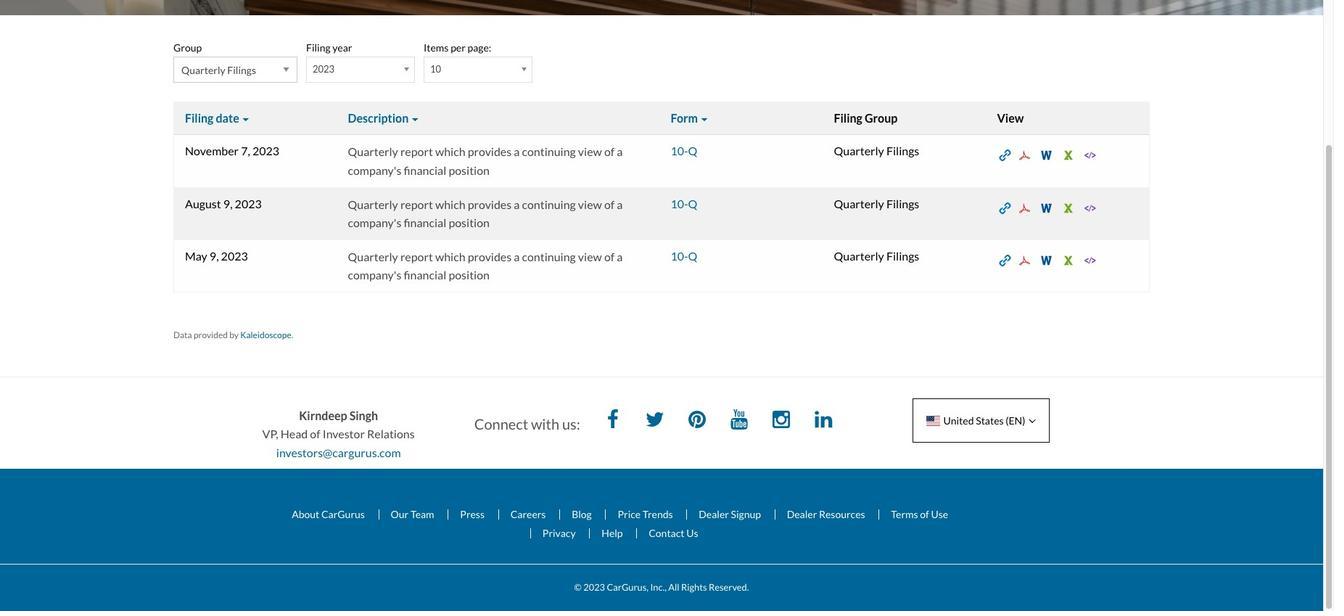 Task type: vqa. For each thing, say whether or not it's contained in the screenshot.
Linkedin icon
yes



Task type: describe. For each thing, give the bounding box(es) containing it.
quarterly filings for august 9, 2023
[[834, 196, 920, 210]]

which for august 9, 2023
[[435, 197, 466, 211]]

filings for may 9, 2023
[[887, 249, 920, 263]]

quarterly filings for may 9, 2023
[[834, 249, 920, 263]]

position for may 9, 2023
[[449, 268, 490, 282]]

10-q for may 9, 2023
[[671, 249, 698, 263]]

all
[[669, 582, 680, 593]]

per
[[451, 41, 466, 54]]

9, for august
[[223, 196, 233, 210]]

filing date
[[185, 111, 239, 125]]

reserved.
[[709, 582, 749, 593]]

description link
[[348, 110, 420, 125]]

2023 for august 9, 2023
[[235, 196, 262, 210]]

states
[[976, 414, 1004, 427]]

kaleidoscope
[[240, 329, 292, 340]]

help
[[602, 527, 623, 539]]

united states (en)
[[944, 414, 1026, 427]]

blog link
[[560, 508, 604, 521]]

connect with us element
[[474, 406, 849, 435]]

filings for august 9, 2023
[[887, 196, 920, 210]]

investors@cargurus.com
[[276, 446, 401, 459]]

relations
[[367, 427, 415, 441]]

us image
[[927, 416, 940, 426]]

filing group
[[834, 111, 898, 125]]

filing for filing group
[[834, 111, 863, 125]]

10 link
[[424, 57, 533, 83]]

resources
[[819, 508, 866, 521]]

0 vertical spatial group
[[173, 41, 202, 54]]

terms
[[891, 508, 919, 521]]

page
[[468, 41, 489, 54]]

august 9, 2023
[[185, 196, 262, 210]]

singh
[[350, 409, 378, 422]]

august
[[185, 196, 221, 210]]

view for august 9, 2023
[[578, 197, 602, 211]]

view
[[998, 111, 1024, 125]]

price
[[618, 508, 641, 521]]

10
[[430, 63, 441, 75]]

twitter image
[[641, 406, 670, 435]]

press
[[460, 508, 485, 521]]

filing for filing year
[[306, 41, 331, 54]]

kirndeep
[[299, 409, 347, 422]]

2023 for november 7, 2023
[[252, 144, 279, 158]]

of for november 7, 2023
[[604, 145, 615, 158]]

vp,
[[262, 427, 278, 441]]

10-q for november 7, 2023
[[671, 144, 698, 158]]

about cargurus link
[[280, 508, 377, 521]]

report for november 7, 2023
[[401, 145, 433, 158]]

financial for august 9, 2023
[[404, 216, 447, 229]]

november
[[185, 144, 239, 158]]

team
[[411, 508, 434, 521]]

2023 for may 9, 2023
[[221, 249, 248, 263]]

position for august 9, 2023
[[449, 216, 490, 229]]

dealer signup link
[[687, 508, 773, 521]]

provides for august 9, 2023
[[468, 197, 512, 211]]

rights
[[682, 582, 707, 593]]

quarterly report which provides a continuing view of a company's financial position for may 9, 2023
[[348, 249, 623, 282]]

our
[[391, 508, 409, 521]]

form
[[671, 111, 698, 125]]

investor
[[323, 427, 365, 441]]

2023 right ©
[[584, 582, 605, 593]]

filing date link
[[185, 110, 251, 125]]

signup
[[731, 508, 761, 521]]

about cargurus
[[292, 508, 365, 521]]

financial for november 7, 2023
[[404, 163, 447, 177]]

dealer for dealer signup
[[699, 508, 729, 521]]

data
[[173, 329, 192, 340]]

10-q link for november 7, 2023
[[671, 144, 698, 158]]

november 7, 2023
[[185, 144, 279, 158]]

facebook image
[[599, 406, 628, 435]]

provided
[[194, 329, 228, 340]]

report for august 9, 2023
[[401, 197, 433, 211]]

2023 link
[[306, 57, 415, 83]]

company's for november 7, 2023
[[348, 163, 402, 177]]

©
[[575, 582, 582, 593]]

by
[[229, 329, 239, 340]]

us
[[687, 527, 699, 539]]

which for may 9, 2023
[[435, 249, 466, 263]]

youtube image
[[725, 406, 754, 435]]

of inside terms of use privacy
[[920, 508, 930, 521]]

.
[[292, 329, 293, 340]]

provides for november 7, 2023
[[468, 145, 512, 158]]

filings for november 7, 2023
[[887, 144, 920, 158]]

kirndeep singh vp, head of investor relations investors@cargurus.com
[[262, 409, 415, 459]]

united
[[944, 414, 974, 427]]



Task type: locate. For each thing, give the bounding box(es) containing it.
1 company's from the top
[[348, 163, 402, 177]]

9, for may
[[210, 249, 219, 263]]

price trends link
[[606, 508, 685, 521]]

2 quarterly filings from the top
[[834, 196, 920, 210]]

dealer resources link
[[775, 508, 877, 521]]

of for august 9, 2023
[[604, 197, 615, 211]]

1 quarterly filings from the top
[[834, 144, 920, 158]]

1 horizontal spatial group
[[865, 111, 898, 125]]

2 which from the top
[[435, 197, 466, 211]]

3 10- from the top
[[671, 249, 688, 263]]

company's
[[348, 163, 402, 177], [348, 216, 402, 229], [348, 268, 402, 282]]

q for may 9, 2023
[[688, 249, 698, 263]]

2 vertical spatial 10-
[[671, 249, 688, 263]]

2 10-q link from the top
[[671, 196, 698, 210]]

2 position from the top
[[449, 216, 490, 229]]

3 view from the top
[[578, 249, 602, 263]]

1 vertical spatial filings
[[887, 196, 920, 210]]

head
[[281, 427, 308, 441]]

2023
[[313, 63, 335, 75], [252, 144, 279, 158], [235, 196, 262, 210], [221, 249, 248, 263], [584, 582, 605, 593]]

3 quarterly filings from the top
[[834, 249, 920, 263]]

us:
[[562, 415, 580, 432]]

3 which from the top
[[435, 249, 466, 263]]

10-q link for august 9, 2023
[[671, 196, 698, 210]]

about
[[292, 508, 320, 521]]

dealer resources
[[787, 508, 866, 521]]

continuing for november 7, 2023
[[522, 145, 576, 158]]

2 vertical spatial which
[[435, 249, 466, 263]]

10-q link
[[671, 144, 698, 158], [671, 196, 698, 210], [671, 249, 698, 263]]

2 quarterly report which provides a continuing view of a company's financial position from the top
[[348, 197, 623, 229]]

2 financial from the top
[[404, 216, 447, 229]]

2 company's from the top
[[348, 216, 402, 229]]

0 vertical spatial report
[[401, 145, 433, 158]]

united states (en) button
[[913, 399, 1050, 443]]

help link
[[590, 527, 635, 539]]

2 view from the top
[[578, 197, 602, 211]]

blog
[[572, 508, 592, 521]]

filing year
[[306, 41, 352, 54]]

10- for may 9, 2023
[[671, 249, 688, 263]]

1 dealer from the left
[[699, 508, 729, 521]]

2 q from the top
[[688, 196, 698, 210]]

our team
[[391, 508, 434, 521]]

1 view from the top
[[578, 145, 602, 158]]

2 vertical spatial q
[[688, 249, 698, 263]]

privacy link
[[530, 527, 588, 539]]

1 vertical spatial 10-
[[671, 196, 688, 210]]

company's for august 9, 2023
[[348, 216, 402, 229]]

3 position from the top
[[449, 268, 490, 282]]

1 vertical spatial view
[[578, 197, 602, 211]]

3 q from the top
[[688, 249, 698, 263]]

careers link
[[498, 508, 558, 521]]

0 vertical spatial 9,
[[223, 196, 233, 210]]

0 vertical spatial 10-q
[[671, 144, 698, 158]]

2 vertical spatial view
[[578, 249, 602, 263]]

9, right august
[[223, 196, 233, 210]]

10-q
[[671, 144, 698, 158], [671, 196, 698, 210], [671, 249, 698, 263]]

1 report from the top
[[401, 145, 433, 158]]

which
[[435, 145, 466, 158], [435, 197, 466, 211], [435, 249, 466, 263]]

careers
[[511, 508, 546, 521]]

1 provides from the top
[[468, 145, 512, 158]]

0 horizontal spatial dealer
[[699, 508, 729, 521]]

1 vertical spatial 10-q
[[671, 196, 698, 210]]

contact us
[[649, 527, 699, 539]]

9,
[[223, 196, 233, 210], [210, 249, 219, 263]]

9, right "may" at the top left
[[210, 249, 219, 263]]

pinterest image
[[683, 406, 712, 435]]

connect
[[474, 415, 528, 432]]

1 horizontal spatial 9,
[[223, 196, 233, 210]]

2 vertical spatial financial
[[404, 268, 447, 282]]

year
[[333, 41, 352, 54]]

date
[[216, 111, 239, 125]]

1 10-q from the top
[[671, 144, 698, 158]]

1 vertical spatial continuing
[[522, 197, 576, 211]]

0 vertical spatial financial
[[404, 163, 447, 177]]

1 vertical spatial position
[[449, 216, 490, 229]]

0 vertical spatial 10-
[[671, 144, 688, 158]]

7,
[[241, 144, 250, 158]]

1 vertical spatial group
[[865, 111, 898, 125]]

investors@cargurus.com link
[[276, 446, 401, 459]]

of for may 9, 2023
[[604, 249, 615, 263]]

2 10-q from the top
[[671, 196, 698, 210]]

2 vertical spatial position
[[449, 268, 490, 282]]

view for may 9, 2023
[[578, 249, 602, 263]]

trends
[[643, 508, 673, 521]]

2 vertical spatial filings
[[887, 249, 920, 263]]

1 vertical spatial q
[[688, 196, 698, 210]]

q for november 7, 2023
[[688, 144, 698, 158]]

1 vertical spatial 9,
[[210, 249, 219, 263]]

position for november 7, 2023
[[449, 163, 490, 177]]

quarterly report which provides a continuing view of a company's financial position for august 9, 2023
[[348, 197, 623, 229]]

2 horizontal spatial filing
[[834, 111, 863, 125]]

description
[[348, 111, 409, 125]]

quarterly report which provides a continuing view of a company's financial position
[[348, 145, 623, 177], [348, 197, 623, 229], [348, 249, 623, 282]]

view for november 7, 2023
[[578, 145, 602, 158]]

contact
[[649, 527, 685, 539]]

press link
[[448, 508, 496, 521]]

1 horizontal spatial filing
[[306, 41, 331, 54]]

quarterly filings
[[834, 144, 920, 158], [834, 196, 920, 210], [834, 249, 920, 263]]

dealer signup
[[699, 508, 761, 521]]

0 vertical spatial 10-q link
[[671, 144, 698, 158]]

0 vertical spatial which
[[435, 145, 466, 158]]

2023 right august
[[235, 196, 262, 210]]

(en)
[[1006, 414, 1026, 427]]

filing
[[306, 41, 331, 54], [185, 111, 214, 125], [834, 111, 863, 125]]

1 10- from the top
[[671, 144, 688, 158]]

1 vertical spatial financial
[[404, 216, 447, 229]]

dealer left resources on the bottom of page
[[787, 508, 817, 521]]

3 provides from the top
[[468, 249, 512, 263]]

privacy
[[543, 527, 576, 539]]

2 provides from the top
[[468, 197, 512, 211]]

3 financial from the top
[[404, 268, 447, 282]]

1 position from the top
[[449, 163, 490, 177]]

terms of use link
[[879, 508, 960, 521]]

1 vertical spatial 10-q link
[[671, 196, 698, 210]]

0 horizontal spatial 9,
[[210, 249, 219, 263]]

data provided by kaleidoscope .
[[173, 329, 293, 340]]

10- for august 9, 2023
[[671, 196, 688, 210]]

q for august 9, 2023
[[688, 196, 698, 210]]

price trends
[[618, 508, 673, 521]]

1 horizontal spatial dealer
[[787, 508, 817, 521]]

2 dealer from the left
[[787, 508, 817, 521]]

company's for may 9, 2023
[[348, 268, 402, 282]]

report for may 9, 2023
[[401, 249, 433, 263]]

of inside kirndeep singh vp, head of investor relations investors@cargurus.com
[[310, 427, 321, 441]]

linkedin image
[[809, 406, 838, 435]]

2 report from the top
[[401, 197, 433, 211]]

1 vertical spatial report
[[401, 197, 433, 211]]

1 financial from the top
[[404, 163, 447, 177]]

1 vertical spatial quarterly report which provides a continuing view of a company's financial position
[[348, 197, 623, 229]]

3 report from the top
[[401, 249, 433, 263]]

terms of use privacy
[[543, 508, 949, 539]]

2 vertical spatial company's
[[348, 268, 402, 282]]

filings
[[887, 144, 920, 158], [887, 196, 920, 210], [887, 249, 920, 263]]

0 horizontal spatial group
[[173, 41, 202, 54]]

filing for filing date
[[185, 111, 214, 125]]

items
[[424, 41, 449, 54]]

0 vertical spatial q
[[688, 144, 698, 158]]

1 vertical spatial which
[[435, 197, 466, 211]]

2023 right 7,
[[252, 144, 279, 158]]

2 10- from the top
[[671, 196, 688, 210]]

quarterly report which provides a continuing view of a company's financial position for november 7, 2023
[[348, 145, 623, 177]]

2 vertical spatial quarterly filings
[[834, 249, 920, 263]]

continuing for august 9, 2023
[[522, 197, 576, 211]]

3 company's from the top
[[348, 268, 402, 282]]

cargurus
[[321, 508, 365, 521]]

kaleidoscope link
[[240, 329, 292, 340]]

0 vertical spatial view
[[578, 145, 602, 158]]

10-q link for may 9, 2023
[[671, 249, 698, 263]]

instagram image
[[767, 406, 796, 435]]

10- for november 7, 2023
[[671, 144, 688, 158]]

our team link
[[379, 508, 446, 521]]

© 2023 cargurus, inc., all rights reserved.
[[575, 582, 749, 593]]

continuing for may 9, 2023
[[522, 249, 576, 263]]

0 vertical spatial company's
[[348, 163, 402, 177]]

with
[[531, 415, 560, 432]]

3 10-q link from the top
[[671, 249, 698, 263]]

2 vertical spatial 10-q link
[[671, 249, 698, 263]]

1 q from the top
[[688, 144, 698, 158]]

items per page
[[424, 41, 489, 54]]

0 vertical spatial quarterly filings
[[834, 144, 920, 158]]

2 vertical spatial 10-q
[[671, 249, 698, 263]]

cargurus,
[[607, 582, 649, 593]]

1 vertical spatial provides
[[468, 197, 512, 211]]

0 vertical spatial quarterly report which provides a continuing view of a company's financial position
[[348, 145, 623, 177]]

form link
[[671, 110, 710, 125]]

1 quarterly report which provides a continuing view of a company's financial position from the top
[[348, 145, 623, 177]]

financial for may 9, 2023
[[404, 268, 447, 282]]

1 vertical spatial company's
[[348, 216, 402, 229]]

0 vertical spatial provides
[[468, 145, 512, 158]]

2 vertical spatial quarterly report which provides a continuing view of a company's financial position
[[348, 249, 623, 282]]

2 vertical spatial report
[[401, 249, 433, 263]]

dealer left signup
[[699, 508, 729, 521]]

2023 right "may" at the top left
[[221, 249, 248, 263]]

report
[[401, 145, 433, 158], [401, 197, 433, 211], [401, 249, 433, 263]]

2023 down filing year
[[313, 63, 335, 75]]

quarterly
[[834, 144, 885, 158], [348, 145, 398, 158], [834, 196, 885, 210], [348, 197, 398, 211], [834, 249, 885, 263], [348, 249, 398, 263]]

continuing
[[522, 145, 576, 158], [522, 197, 576, 211], [522, 249, 576, 263]]

may 9, 2023
[[185, 249, 248, 263]]

inc.,
[[651, 582, 667, 593]]

quarterly filings for november 7, 2023
[[834, 144, 920, 158]]

1 filings from the top
[[887, 144, 920, 158]]

financial
[[404, 163, 447, 177], [404, 216, 447, 229], [404, 268, 447, 282]]

1 10-q link from the top
[[671, 144, 698, 158]]

3 continuing from the top
[[522, 249, 576, 263]]

3 filings from the top
[[887, 249, 920, 263]]

0 horizontal spatial filing
[[185, 111, 214, 125]]

group
[[173, 41, 202, 54], [865, 111, 898, 125]]

0 vertical spatial continuing
[[522, 145, 576, 158]]

2 vertical spatial continuing
[[522, 249, 576, 263]]

may
[[185, 249, 207, 263]]

provides for may 9, 2023
[[468, 249, 512, 263]]

dealer
[[699, 508, 729, 521], [787, 508, 817, 521]]

provides
[[468, 145, 512, 158], [468, 197, 512, 211], [468, 249, 512, 263]]

which for november 7, 2023
[[435, 145, 466, 158]]

a
[[514, 145, 520, 158], [617, 145, 623, 158], [514, 197, 520, 211], [617, 197, 623, 211], [514, 249, 520, 263], [617, 249, 623, 263]]

1 continuing from the top
[[522, 145, 576, 158]]

2 continuing from the top
[[522, 197, 576, 211]]

10-q for august 9, 2023
[[671, 196, 698, 210]]

contact us link
[[637, 527, 710, 539]]

3 10-q from the top
[[671, 249, 698, 263]]

0 vertical spatial filings
[[887, 144, 920, 158]]

0 vertical spatial position
[[449, 163, 490, 177]]

1 which from the top
[[435, 145, 466, 158]]

1 vertical spatial quarterly filings
[[834, 196, 920, 210]]

connect with us:
[[474, 415, 580, 432]]

2 vertical spatial provides
[[468, 249, 512, 263]]

q
[[688, 144, 698, 158], [688, 196, 698, 210], [688, 249, 698, 263]]

3 quarterly report which provides a continuing view of a company's financial position from the top
[[348, 249, 623, 282]]

use
[[931, 508, 949, 521]]

dealer for dealer resources
[[787, 508, 817, 521]]

2 filings from the top
[[887, 196, 920, 210]]



